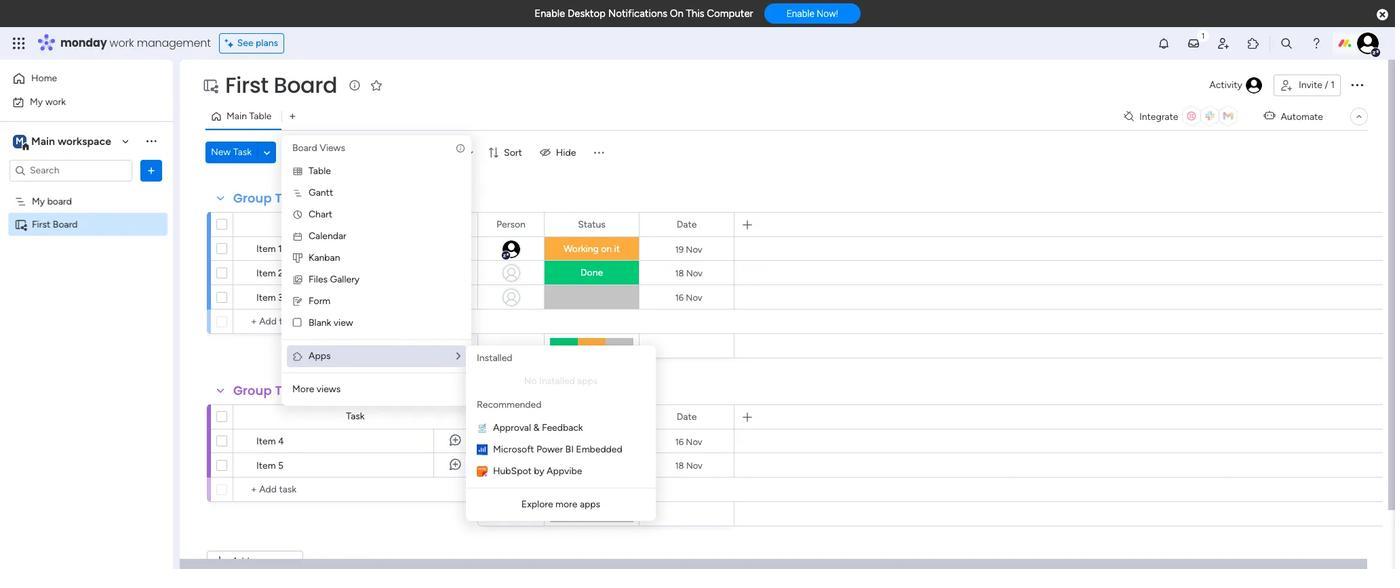 Task type: describe. For each thing, give the bounding box(es) containing it.
inbox image
[[1187, 37, 1201, 50]]

first board inside list box
[[32, 219, 78, 230]]

sort
[[504, 147, 522, 158]]

blank
[[309, 317, 331, 329]]

main table button
[[206, 106, 282, 128]]

new task button
[[206, 142, 257, 163]]

First Board field
[[222, 70, 341, 100]]

5
[[278, 461, 284, 472]]

title for person
[[275, 383, 301, 400]]

enable now!
[[787, 8, 838, 19]]

19 nov
[[675, 245, 702, 255]]

group for person
[[233, 383, 272, 400]]

enable now! button
[[764, 4, 861, 24]]

angle down image
[[264, 148, 270, 158]]

apps for explore more apps
[[580, 499, 600, 511]]

gantt
[[309, 187, 333, 199]]

18 nov for item 5
[[675, 461, 703, 471]]

main workspace
[[31, 135, 111, 148]]

chart
[[309, 209, 332, 220]]

18 nov for item 2
[[675, 268, 703, 278]]

1 16 nov from the top
[[675, 293, 702, 303]]

search everything image
[[1280, 37, 1294, 50]]

2
[[278, 268, 283, 279]]

enable for enable now!
[[787, 8, 815, 19]]

1 vertical spatial 1
[[278, 244, 282, 255]]

my board
[[32, 196, 72, 207]]

0 vertical spatial installed
[[477, 353, 513, 364]]

dapulse integrations image
[[1124, 112, 1134, 122]]

0 vertical spatial board
[[274, 70, 337, 100]]

date for 1st date field from the bottom
[[677, 411, 697, 423]]

2 date field from the top
[[673, 410, 700, 425]]

help image
[[1310, 37, 1323, 50]]

list box containing my board
[[0, 187, 173, 419]]

workspace selection element
[[13, 133, 113, 151]]

explore more apps
[[522, 499, 600, 511]]

appvibe
[[547, 466, 582, 478]]

enable for enable desktop notifications on this computer
[[535, 7, 565, 20]]

add to favorites image
[[370, 78, 383, 92]]

Search field
[[303, 143, 344, 162]]

my work button
[[8, 91, 146, 113]]

18 for item 2
[[675, 268, 684, 278]]

app logo image for approval
[[477, 423, 488, 434]]

4 nov from the top
[[686, 437, 702, 447]]

item for item 2
[[256, 268, 276, 279]]

4
[[278, 436, 284, 448]]

workspace
[[58, 135, 111, 148]]

more
[[556, 499, 578, 511]]

1 vertical spatial task
[[346, 411, 365, 423]]

see
[[237, 37, 253, 49]]

date for second date field from the bottom of the page
[[677, 219, 697, 230]]

apps
[[309, 351, 331, 362]]

sort button
[[482, 142, 530, 163]]

bi
[[565, 444, 574, 456]]

board inside list box
[[53, 219, 78, 230]]

monday
[[60, 35, 107, 51]]

this
[[686, 7, 705, 20]]

1 vertical spatial board
[[292, 142, 317, 154]]

kanban
[[309, 252, 340, 264]]

0 horizontal spatial apps image
[[292, 351, 303, 362]]

workspace options image
[[144, 134, 158, 148]]

no installed apps
[[524, 376, 598, 387]]

explore
[[522, 499, 553, 511]]

working
[[564, 244, 599, 255]]

views
[[317, 384, 341, 395]]

collapse board header image
[[1354, 111, 1365, 122]]

home button
[[8, 68, 146, 90]]

views
[[320, 142, 345, 154]]

person for 1st person field
[[497, 219, 526, 230]]

activity button
[[1204, 75, 1268, 96]]

2 16 from the top
[[675, 437, 684, 447]]

group title field for person
[[230, 383, 304, 400]]

item 2
[[256, 268, 283, 279]]

computer
[[707, 7, 753, 20]]

activity
[[1210, 79, 1243, 91]]

on
[[670, 7, 684, 20]]

2 16 nov from the top
[[675, 437, 702, 447]]

hide button
[[534, 142, 584, 163]]

select product image
[[12, 37, 26, 50]]

v2 search image
[[293, 145, 303, 160]]

arrow down image
[[462, 144, 478, 161]]

enable desktop notifications on this computer
[[535, 7, 753, 20]]

form
[[309, 296, 331, 307]]

monday work management
[[60, 35, 211, 51]]

recommended
[[477, 400, 542, 411]]

now!
[[817, 8, 838, 19]]

menu image
[[592, 146, 606, 159]]

new task
[[211, 147, 252, 158]]

jacob simon image
[[1357, 33, 1379, 54]]

apps for no installed apps
[[577, 376, 598, 387]]

app logo image for hubspot
[[477, 467, 488, 478]]

item for item 1
[[256, 244, 276, 255]]

item 4
[[256, 436, 284, 448]]

on
[[601, 244, 612, 255]]

Search in workspace field
[[28, 163, 113, 178]]

new
[[211, 147, 231, 158]]

group title field for status
[[230, 190, 304, 208]]

m
[[16, 135, 24, 147]]

automate
[[1281, 111, 1323, 122]]

my for my work
[[30, 96, 43, 108]]

power
[[537, 444, 563, 456]]

show board description image
[[347, 79, 363, 92]]

2 person field from the top
[[493, 410, 529, 425]]

embedded
[[576, 444, 623, 456]]

home
[[31, 73, 57, 84]]

options image
[[1349, 76, 1366, 93]]

gallery
[[330, 274, 360, 286]]

it
[[614, 244, 620, 255]]

my work
[[30, 96, 66, 108]]

dapulse close image
[[1377, 8, 1389, 22]]

item for item 4
[[256, 436, 276, 448]]

autopilot image
[[1264, 107, 1276, 125]]

invite / 1 button
[[1274, 75, 1341, 96]]

3
[[278, 292, 283, 304]]



Task type: vqa. For each thing, say whether or not it's contained in the screenshot.
Item related to Item 3
yes



Task type: locate. For each thing, give the bounding box(es) containing it.
0 vertical spatial 1
[[1331, 79, 1335, 91]]

apps image right invite members image on the top right of the page
[[1247, 37, 1260, 50]]

add view image
[[290, 112, 295, 122]]

1 horizontal spatial work
[[110, 35, 134, 51]]

list arrow image
[[457, 352, 461, 362]]

0 horizontal spatial enable
[[535, 7, 565, 20]]

18 nov
[[675, 268, 703, 278], [675, 461, 703, 471]]

1 horizontal spatial first
[[225, 70, 268, 100]]

1 horizontal spatial shareable board image
[[202, 77, 218, 94]]

by
[[534, 466, 544, 478]]

filter
[[436, 147, 457, 158]]

0 vertical spatial group
[[233, 190, 272, 207]]

2 vertical spatial board
[[53, 219, 78, 230]]

menu
[[466, 346, 656, 522]]

1 vertical spatial 16 nov
[[675, 437, 702, 447]]

app logo image
[[477, 423, 488, 434], [477, 445, 488, 456], [477, 467, 488, 478]]

installed right no
[[539, 376, 575, 387]]

3 item from the top
[[256, 292, 276, 304]]

0 vertical spatial status field
[[575, 217, 609, 232]]

1 vertical spatial group title
[[233, 383, 301, 400]]

table down search field
[[309, 166, 331, 177]]

0 horizontal spatial main
[[31, 135, 55, 148]]

Group Title field
[[230, 190, 304, 208], [230, 383, 304, 400]]

1 18 from the top
[[675, 268, 684, 278]]

1 date field from the top
[[673, 217, 700, 232]]

microsoft
[[493, 444, 534, 456]]

18 for item 5
[[675, 461, 684, 471]]

1 16 from the top
[[675, 293, 684, 303]]

1 vertical spatial work
[[45, 96, 66, 108]]

board left views at the left top of the page
[[292, 142, 317, 154]]

view
[[334, 317, 353, 329]]

1 vertical spatial 18
[[675, 461, 684, 471]]

enable left desktop
[[535, 7, 565, 20]]

done
[[581, 267, 603, 279]]

1 vertical spatial group
[[233, 383, 272, 400]]

group for status
[[233, 190, 272, 207]]

installed
[[477, 353, 513, 364], [539, 376, 575, 387]]

see plans button
[[219, 33, 284, 54]]

1 app logo image from the top
[[477, 423, 488, 434]]

calendar
[[309, 231, 347, 242]]

18
[[675, 268, 684, 278], [675, 461, 684, 471]]

table inside button
[[249, 111, 272, 122]]

apps image
[[1247, 37, 1260, 50], [292, 351, 303, 362]]

board down board
[[53, 219, 78, 230]]

nov for 2
[[686, 268, 703, 278]]

1 vertical spatial table
[[309, 166, 331, 177]]

1 image
[[1197, 28, 1210, 43]]

title
[[275, 190, 301, 207], [275, 383, 301, 400]]

first up main table
[[225, 70, 268, 100]]

first board down my board
[[32, 219, 78, 230]]

1 status from the top
[[578, 219, 606, 230]]

1 vertical spatial first board
[[32, 219, 78, 230]]

group title for status
[[233, 190, 301, 207]]

1 horizontal spatial apps image
[[1247, 37, 1260, 50]]

main inside workspace selection element
[[31, 135, 55, 148]]

0 vertical spatial date
[[677, 219, 697, 230]]

2 group title field from the top
[[230, 383, 304, 400]]

title for status
[[275, 190, 301, 207]]

nov
[[686, 245, 702, 255], [686, 268, 703, 278], [686, 293, 702, 303], [686, 437, 702, 447], [686, 461, 703, 471]]

0 vertical spatial 16
[[675, 293, 684, 303]]

enable
[[535, 7, 565, 20], [787, 8, 815, 19]]

1 horizontal spatial table
[[309, 166, 331, 177]]

group down angle down image
[[233, 190, 272, 207]]

item left "4"
[[256, 436, 276, 448]]

1 horizontal spatial 1
[[1331, 79, 1335, 91]]

0 vertical spatial first
[[225, 70, 268, 100]]

1 vertical spatial title
[[275, 383, 301, 400]]

enable left now!
[[787, 8, 815, 19]]

Person field
[[493, 217, 529, 232], [493, 410, 529, 425]]

desktop
[[568, 7, 606, 20]]

work for my
[[45, 96, 66, 108]]

item left 3
[[256, 292, 276, 304]]

0 vertical spatial date field
[[673, 217, 700, 232]]

group title up 'item 4'
[[233, 383, 301, 400]]

0 horizontal spatial first board
[[32, 219, 78, 230]]

0 horizontal spatial installed
[[477, 353, 513, 364]]

apps up feedback
[[577, 376, 598, 387]]

Date field
[[673, 217, 700, 232], [673, 410, 700, 425]]

approval & feedback
[[493, 423, 583, 434]]

my left board
[[32, 196, 45, 207]]

nov for 3
[[686, 293, 702, 303]]

microsoft power bi embedded
[[493, 444, 623, 456]]

19
[[675, 245, 684, 255]]

2 18 from the top
[[675, 461, 684, 471]]

feedback
[[542, 423, 583, 434]]

1 vertical spatial status
[[578, 411, 606, 423]]

menu containing installed
[[466, 346, 656, 522]]

0 vertical spatial group title
[[233, 190, 301, 207]]

2 status field from the top
[[575, 410, 609, 425]]

group title down angle down image
[[233, 190, 301, 207]]

status
[[578, 219, 606, 230], [578, 411, 606, 423]]

2 vertical spatial app logo image
[[477, 467, 488, 478]]

3 nov from the top
[[686, 293, 702, 303]]

0 vertical spatial title
[[275, 190, 301, 207]]

apps image left the apps
[[292, 351, 303, 362]]

1 vertical spatial main
[[31, 135, 55, 148]]

1 horizontal spatial task
[[346, 411, 365, 423]]

1 inside "button"
[[1331, 79, 1335, 91]]

1 vertical spatial app logo image
[[477, 445, 488, 456]]

workspace image
[[13, 134, 26, 149]]

hide
[[556, 147, 576, 158]]

0 vertical spatial app logo image
[[477, 423, 488, 434]]

more views
[[292, 384, 341, 395]]

0 vertical spatial person field
[[493, 217, 529, 232]]

work down home
[[45, 96, 66, 108]]

hubspot by appvibe
[[493, 466, 582, 478]]

item for item 5
[[256, 461, 276, 472]]

+ Add task text field
[[240, 482, 471, 499]]

0 vertical spatial main
[[227, 111, 247, 122]]

options image
[[144, 164, 158, 177]]

2 status from the top
[[578, 411, 606, 423]]

1 item from the top
[[256, 244, 276, 255]]

2 title from the top
[[275, 383, 301, 400]]

app logo image for microsoft
[[477, 445, 488, 456]]

0 vertical spatial first board
[[225, 70, 337, 100]]

task
[[233, 147, 252, 158], [346, 411, 365, 423]]

first down my board
[[32, 219, 50, 230]]

0 vertical spatial person
[[497, 219, 526, 230]]

board
[[47, 196, 72, 207]]

board views
[[292, 142, 345, 154]]

status field up embedded
[[575, 410, 609, 425]]

main table
[[227, 111, 272, 122]]

0 horizontal spatial 1
[[278, 244, 282, 255]]

1 person field from the top
[[493, 217, 529, 232]]

item 5
[[256, 461, 284, 472]]

1 vertical spatial 16
[[675, 437, 684, 447]]

person for 1st person field from the bottom of the page
[[497, 411, 526, 423]]

1 vertical spatial status field
[[575, 410, 609, 425]]

apps
[[577, 376, 598, 387], [580, 499, 600, 511]]

main for main workspace
[[31, 135, 55, 148]]

invite
[[1299, 79, 1323, 91]]

1 right /
[[1331, 79, 1335, 91]]

installed inside menu item
[[539, 376, 575, 387]]

2 person from the top
[[497, 411, 526, 423]]

option
[[0, 189, 173, 192]]

1 group title from the top
[[233, 190, 301, 207]]

0 horizontal spatial first
[[32, 219, 50, 230]]

group title
[[233, 190, 301, 207], [233, 383, 301, 400]]

no
[[524, 376, 537, 387]]

files gallery
[[309, 274, 360, 286]]

0 vertical spatial shareable board image
[[202, 77, 218, 94]]

0 vertical spatial apps image
[[1247, 37, 1260, 50]]

title left gantt
[[275, 190, 301, 207]]

board
[[274, 70, 337, 100], [292, 142, 317, 154], [53, 219, 78, 230]]

see plans
[[237, 37, 278, 49]]

first
[[225, 70, 268, 100], [32, 219, 50, 230]]

group title field down angle down image
[[230, 190, 304, 208]]

0 vertical spatial work
[[110, 35, 134, 51]]

1 vertical spatial person
[[497, 411, 526, 423]]

1 horizontal spatial first board
[[225, 70, 337, 100]]

app logo image left microsoft
[[477, 445, 488, 456]]

1 horizontal spatial enable
[[787, 8, 815, 19]]

1 title from the top
[[275, 190, 301, 207]]

0 horizontal spatial table
[[249, 111, 272, 122]]

main for main table
[[227, 111, 247, 122]]

2 item from the top
[[256, 268, 276, 279]]

title left views
[[275, 383, 301, 400]]

apps right more
[[580, 499, 600, 511]]

work inside button
[[45, 96, 66, 108]]

1 status field from the top
[[575, 217, 609, 232]]

item 1
[[256, 244, 282, 255]]

0 vertical spatial apps
[[577, 376, 598, 387]]

2 18 nov from the top
[[675, 461, 703, 471]]

group title for person
[[233, 383, 301, 400]]

notifications image
[[1157, 37, 1171, 50]]

1 nov from the top
[[686, 245, 702, 255]]

0 horizontal spatial shareable board image
[[14, 218, 27, 231]]

/
[[1325, 79, 1329, 91]]

16 nov
[[675, 293, 702, 303], [675, 437, 702, 447]]

status field up "working on it"
[[575, 217, 609, 232]]

1 group from the top
[[233, 190, 272, 207]]

blank view
[[309, 317, 353, 329]]

1 vertical spatial group title field
[[230, 383, 304, 400]]

my down home
[[30, 96, 43, 108]]

plans
[[256, 37, 278, 49]]

item for item 3
[[256, 292, 276, 304]]

hubspot
[[493, 466, 532, 478]]

2 group from the top
[[233, 383, 272, 400]]

task inside button
[[233, 147, 252, 158]]

more
[[292, 384, 314, 395]]

0 vertical spatial 16 nov
[[675, 293, 702, 303]]

work for monday
[[110, 35, 134, 51]]

person
[[497, 219, 526, 230], [497, 411, 526, 423]]

management
[[137, 35, 211, 51]]

status up "working on it"
[[578, 219, 606, 230]]

notifications
[[608, 7, 668, 20]]

approval
[[493, 423, 531, 434]]

1 date from the top
[[677, 219, 697, 230]]

app logo image left approval
[[477, 423, 488, 434]]

item left 2
[[256, 268, 276, 279]]

0 horizontal spatial work
[[45, 96, 66, 108]]

1 vertical spatial apps
[[580, 499, 600, 511]]

group
[[233, 190, 272, 207], [233, 383, 272, 400]]

item
[[256, 244, 276, 255], [256, 268, 276, 279], [256, 292, 276, 304], [256, 436, 276, 448], [256, 461, 276, 472]]

filter button
[[414, 142, 478, 163]]

installed right 'list arrow' 'icon'
[[477, 353, 513, 364]]

1 vertical spatial date field
[[673, 410, 700, 425]]

group left the more
[[233, 383, 272, 400]]

files
[[309, 274, 328, 286]]

invite / 1
[[1299, 79, 1335, 91]]

1 vertical spatial person field
[[493, 410, 529, 425]]

no installed apps menu item
[[477, 374, 645, 390]]

status up embedded
[[578, 411, 606, 423]]

invite members image
[[1217, 37, 1231, 50]]

enable inside "button"
[[787, 8, 815, 19]]

5 item from the top
[[256, 461, 276, 472]]

main right "workspace" image
[[31, 135, 55, 148]]

0 vertical spatial my
[[30, 96, 43, 108]]

0 vertical spatial status
[[578, 219, 606, 230]]

0 vertical spatial 18
[[675, 268, 684, 278]]

3 app logo image from the top
[[477, 467, 488, 478]]

item left 5
[[256, 461, 276, 472]]

1 vertical spatial shareable board image
[[14, 218, 27, 231]]

2 nov from the top
[[686, 268, 703, 278]]

board up add view icon
[[274, 70, 337, 100]]

0 vertical spatial task
[[233, 147, 252, 158]]

1 vertical spatial apps image
[[292, 351, 303, 362]]

1 18 nov from the top
[[675, 268, 703, 278]]

first board up add view icon
[[225, 70, 337, 100]]

1 vertical spatial first
[[32, 219, 50, 230]]

4 item from the top
[[256, 436, 276, 448]]

working on it
[[564, 244, 620, 255]]

1 group title field from the top
[[230, 190, 304, 208]]

list box
[[0, 187, 173, 419]]

1 person from the top
[[497, 219, 526, 230]]

integrate
[[1140, 111, 1179, 122]]

main inside button
[[227, 111, 247, 122]]

main
[[227, 111, 247, 122], [31, 135, 55, 148]]

&
[[533, 423, 540, 434]]

app logo image left hubspot
[[477, 467, 488, 478]]

0 horizontal spatial task
[[233, 147, 252, 158]]

my for my board
[[32, 196, 45, 207]]

group title field up 'item 4'
[[230, 383, 304, 400]]

5 nov from the top
[[686, 461, 703, 471]]

0 vertical spatial 18 nov
[[675, 268, 703, 278]]

main up new task
[[227, 111, 247, 122]]

2 date from the top
[[677, 411, 697, 423]]

work right monday
[[110, 35, 134, 51]]

1 vertical spatial installed
[[539, 376, 575, 387]]

apps inside menu item
[[577, 376, 598, 387]]

2 group title from the top
[[233, 383, 301, 400]]

shareable board image
[[202, 77, 218, 94], [14, 218, 27, 231]]

1 vertical spatial date
[[677, 411, 697, 423]]

1 vertical spatial my
[[32, 196, 45, 207]]

1 horizontal spatial installed
[[539, 376, 575, 387]]

1 vertical spatial 18 nov
[[675, 461, 703, 471]]

item up item 2
[[256, 244, 276, 255]]

1 horizontal spatial main
[[227, 111, 247, 122]]

my inside list box
[[32, 196, 45, 207]]

item 3
[[256, 292, 283, 304]]

Status field
[[575, 217, 609, 232], [575, 410, 609, 425]]

nov for 5
[[686, 461, 703, 471]]

table left add view icon
[[249, 111, 272, 122]]

0 vertical spatial table
[[249, 111, 272, 122]]

1 up 2
[[278, 244, 282, 255]]

0 vertical spatial group title field
[[230, 190, 304, 208]]

1
[[1331, 79, 1335, 91], [278, 244, 282, 255]]

2 app logo image from the top
[[477, 445, 488, 456]]

16
[[675, 293, 684, 303], [675, 437, 684, 447]]

my inside the my work button
[[30, 96, 43, 108]]



